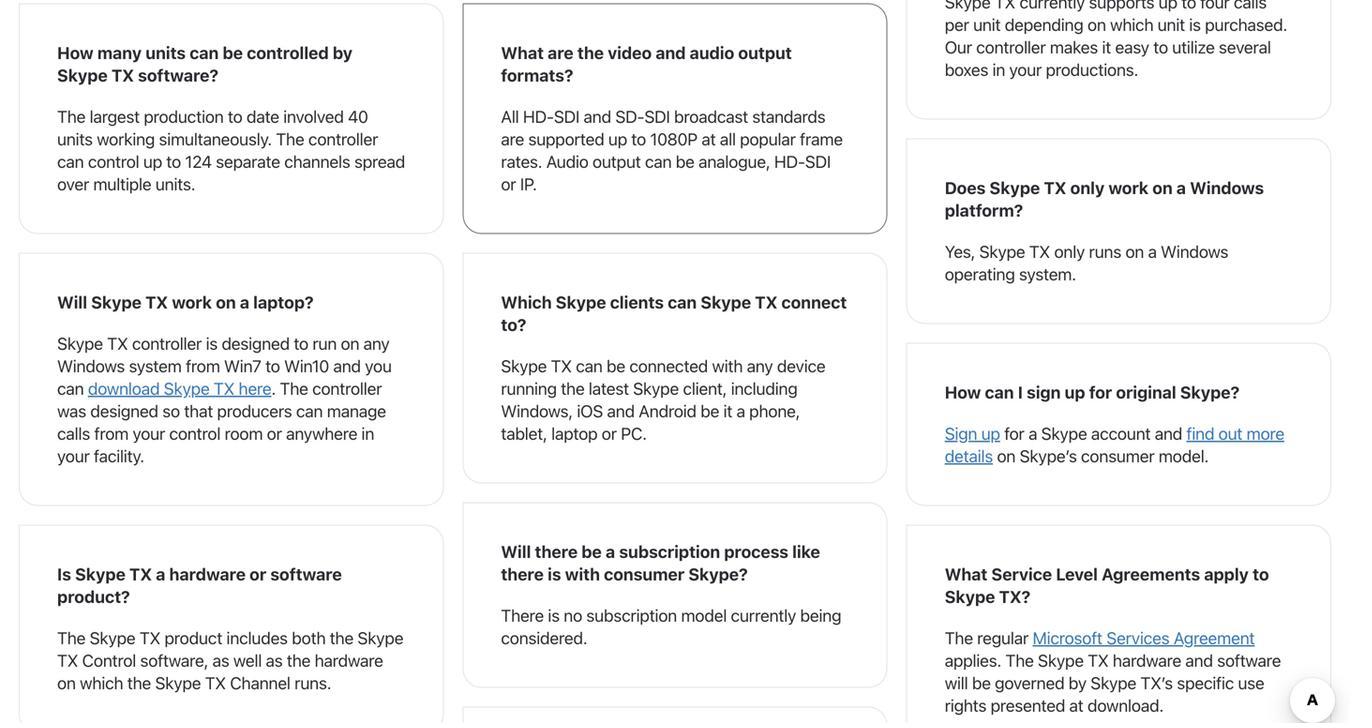 Task type: vqa. For each thing, say whether or not it's contained in the screenshot.
the right the units
yes



Task type: locate. For each thing, give the bounding box(es) containing it.
will
[[945, 673, 969, 693]]

or inside all hd-sdi and sd-sdi broadcast standards are supported up to 1080p at all popular frame rates. audio output can be analogue, hd-sdi or ip.
[[501, 174, 516, 194]]

0 horizontal spatial control
[[88, 151, 139, 172]]

any up including
[[747, 356, 773, 376]]

windows inside does skype tx only work on a windows platform?
[[1191, 178, 1265, 198]]

microsoft
[[1033, 628, 1103, 648]]

skype up platform?
[[990, 178, 1041, 198]]

1 horizontal spatial by
[[1069, 673, 1087, 693]]

is up utilize
[[1190, 15, 1202, 35]]

controller up manage
[[312, 378, 382, 399]]

it inside skype tx can be connected with any device running the latest skype client, including windows, ios and android be it a phone, tablet, laptop or pc.
[[724, 401, 733, 421]]

skype up operating
[[980, 242, 1026, 262]]

0 vertical spatial skype?
[[1181, 382, 1240, 402]]

0 vertical spatial output
[[739, 43, 792, 63]]

applies.
[[945, 651, 1002, 671]]

and up specific
[[1186, 651, 1214, 671]]

can up latest
[[576, 356, 603, 376]]

work inside does skype tx only work on a windows platform?
[[1109, 178, 1149, 198]]

it down client,
[[724, 401, 733, 421]]

be down applies.
[[973, 673, 991, 693]]

2 vertical spatial your
[[57, 446, 90, 466]]

running
[[501, 378, 557, 399]]

tx down win7
[[214, 378, 235, 399]]

can up was
[[57, 378, 84, 399]]

a inside will there be a subscription process like there is with consumer skype?
[[606, 542, 616, 562]]

tx inside the regular microsoft services agreement applies. the skype tx hardware and software will be governed by skype tx's specific use rights presented at download.
[[1088, 651, 1109, 671]]

what inside what are the video and audio output formats?
[[501, 43, 544, 63]]

on
[[1088, 15, 1107, 35], [1153, 178, 1173, 198], [1126, 242, 1145, 262], [216, 292, 236, 312], [341, 333, 360, 354], [998, 446, 1016, 466], [57, 673, 76, 693]]

and inside skype tx can be connected with any device running the latest skype client, including windows, ios and android be it a phone, tablet, laptop or pc.
[[607, 401, 635, 421]]

0 horizontal spatial unit
[[974, 15, 1001, 35]]

the largest production to date involved 40 units working simultaneously. the controller can control up to 124 separate channels spread over multiple units.
[[57, 106, 405, 194]]

controller up "system"
[[132, 333, 202, 354]]

on inside does skype tx only work on a windows platform?
[[1153, 178, 1173, 198]]

only inside yes, skype tx only runs on a windows operating system.
[[1055, 242, 1086, 262]]

sdi up supported
[[554, 106, 580, 127]]

0 horizontal spatial in
[[362, 424, 374, 444]]

1 vertical spatial which
[[80, 673, 123, 693]]

the
[[57, 106, 86, 127], [276, 129, 304, 149], [280, 378, 308, 399], [57, 628, 86, 648], [945, 628, 974, 648], [1006, 651, 1034, 671]]

up
[[1159, 0, 1178, 12], [609, 129, 628, 149], [143, 151, 162, 172], [1065, 382, 1086, 402], [982, 424, 1001, 444]]

and left sd-
[[584, 106, 612, 127]]

it for which
[[1103, 37, 1112, 57]]

0 vertical spatial by
[[333, 43, 353, 63]]

which down control
[[80, 673, 123, 693]]

0 horizontal spatial it
[[724, 401, 733, 421]]

controller
[[977, 37, 1046, 57], [309, 129, 378, 149], [132, 333, 202, 354], [312, 378, 382, 399]]

runs
[[1090, 242, 1122, 262]]

output inside what are the video and audio output formats?
[[739, 43, 792, 63]]

tx up yes, skype tx only runs on a windows operating system.
[[1044, 178, 1067, 198]]

1 vertical spatial designed
[[90, 401, 158, 421]]

0 vertical spatial subscription
[[619, 542, 721, 562]]

control inside the largest production to date involved 40 units working simultaneously. the controller can control up to 124 separate channels spread over multiple units.
[[88, 151, 139, 172]]

facility.
[[94, 446, 144, 466]]

1 horizontal spatial software
[[1218, 651, 1282, 671]]

0 horizontal spatial as
[[213, 651, 229, 671]]

40
[[348, 106, 368, 127]]

skype
[[945, 0, 991, 12], [57, 65, 108, 85], [990, 178, 1041, 198], [980, 242, 1026, 262], [91, 292, 142, 312], [556, 292, 607, 312], [701, 292, 752, 312], [57, 333, 103, 354], [501, 356, 547, 376], [164, 378, 210, 399], [633, 378, 679, 399], [1042, 424, 1088, 444], [75, 564, 126, 584], [945, 587, 996, 607], [90, 628, 136, 648], [358, 628, 404, 648], [1038, 651, 1084, 671], [155, 673, 201, 693], [1091, 673, 1137, 693]]

1 vertical spatial what
[[945, 564, 988, 584]]

1 vertical spatial skype?
[[689, 564, 748, 584]]

tx's
[[1141, 673, 1173, 693]]

in
[[993, 60, 1006, 80], [362, 424, 374, 444]]

which skype clients can skype tx connect to?
[[501, 292, 847, 335]]

1 vertical spatial currently
[[731, 606, 797, 626]]

skype up product?
[[75, 564, 126, 584]]

or up the includes
[[250, 564, 267, 584]]

0 vertical spatial calls
[[1234, 0, 1267, 12]]

tx
[[995, 0, 1016, 12], [112, 65, 134, 85], [1044, 178, 1067, 198], [1030, 242, 1051, 262], [145, 292, 168, 312], [755, 292, 778, 312], [107, 333, 128, 354], [551, 356, 572, 376], [214, 378, 235, 399], [129, 564, 152, 584], [140, 628, 161, 648], [57, 651, 78, 671], [1088, 651, 1109, 671], [205, 673, 226, 693]]

tx down many
[[112, 65, 134, 85]]

from up the facility.
[[94, 424, 129, 444]]

control inside . the controller was designed so that producers can manage calls from your control room or anywhere in your facility.
[[169, 424, 221, 444]]

software inside the regular microsoft services agreement applies. the skype tx hardware and software will be governed by skype tx's specific use rights presented at download.
[[1218, 651, 1282, 671]]

0 horizontal spatial are
[[501, 129, 524, 149]]

there up there
[[501, 564, 544, 584]]

so
[[163, 401, 180, 421]]

the down involved
[[276, 129, 304, 149]]

are inside all hd-sdi and sd-sdi broadcast standards are supported up to 1080p at all popular frame rates. audio output can be analogue, hd-sdi or ip.
[[501, 129, 524, 149]]

can up the anywhere
[[296, 401, 323, 421]]

subscription inside there is no subscription model currently being considered.
[[587, 606, 677, 626]]

will skype tx work on a laptop? element
[[19, 253, 444, 506]]

0 horizontal spatial currently
[[731, 606, 797, 626]]

0 vertical spatial are
[[548, 43, 574, 63]]

to inside all hd-sdi and sd-sdi broadcast standards are supported up to 1080p at all popular frame rates. audio output can be analogue, hd-sdi or ip.
[[632, 129, 646, 149]]

0 vertical spatial designed
[[222, 333, 290, 354]]

0 vertical spatial software
[[270, 564, 342, 584]]

0 horizontal spatial at
[[702, 129, 716, 149]]

1 vertical spatial at
[[1070, 696, 1084, 716]]

1 horizontal spatial units
[[146, 43, 186, 63]]

on inside 'how can i sign up for original skype?' element
[[998, 446, 1016, 466]]

skype inside skype tx currently supports up to four calls per unit depending on which unit is purchased. our controller makes it easy to utilize several boxes in your productions.
[[945, 0, 991, 12]]

how left many
[[57, 43, 94, 63]]

currently inside skype tx currently supports up to four calls per unit depending on which unit is purchased. our controller makes it easy to utilize several boxes in your productions.
[[1020, 0, 1086, 12]]

0 horizontal spatial units
[[57, 129, 93, 149]]

windows
[[1191, 178, 1265, 198], [1161, 242, 1229, 262], [57, 356, 125, 376]]

depending
[[1005, 15, 1084, 35]]

can right 'clients' on the left top of page
[[668, 292, 697, 312]]

currently up depending on the right top of page
[[1020, 0, 1086, 12]]

1 horizontal spatial from
[[186, 356, 220, 376]]

1 horizontal spatial are
[[548, 43, 574, 63]]

windows inside skype tx controller is designed to run on any windows system from win7 to win10 and you can
[[57, 356, 125, 376]]

no
[[564, 606, 583, 626]]

only inside does skype tx only work on a windows platform?
[[1071, 178, 1105, 198]]

1 horizontal spatial hardware
[[315, 651, 383, 671]]

is inside will there be a subscription process like there is with consumer skype?
[[548, 564, 561, 584]]

it for client,
[[724, 401, 733, 421]]

skype up control
[[90, 628, 136, 648]]

software up use
[[1218, 651, 1282, 671]]

on inside skype tx currently supports up to four calls per unit depending on which unit is purchased. our controller makes it easy to utilize several boxes in your productions.
[[1088, 15, 1107, 35]]

is inside skype tx controller is designed to run on any windows system from win7 to win10 and you can
[[206, 333, 218, 354]]

0 horizontal spatial work
[[172, 292, 212, 312]]

0 horizontal spatial with
[[565, 564, 600, 584]]

only for runs
[[1055, 242, 1086, 262]]

and
[[656, 43, 686, 63], [584, 106, 612, 127], [333, 356, 361, 376], [607, 401, 635, 421], [1155, 424, 1183, 444], [1186, 651, 1214, 671]]

1080p
[[650, 129, 698, 149]]

will there be a subscription process like there is with consumer skype?
[[501, 542, 821, 584]]

to
[[1182, 0, 1197, 12], [1154, 37, 1169, 57], [228, 106, 243, 127], [632, 129, 646, 149], [166, 151, 181, 172], [294, 333, 309, 354], [266, 356, 280, 376], [1253, 564, 1270, 584]]

tx inside skype tx can be connected with any device running the latest skype client, including windows, ios and android be it a phone, tablet, laptop or pc.
[[551, 356, 572, 376]]

unit up utilize
[[1158, 15, 1186, 35]]

output down sd-
[[593, 151, 641, 172]]

0 vertical spatial it
[[1103, 37, 1112, 57]]

designed up win7
[[222, 333, 290, 354]]

to right easy
[[1154, 37, 1169, 57]]

a
[[1177, 178, 1187, 198], [1149, 242, 1157, 262], [240, 292, 250, 312], [737, 401, 746, 421], [1029, 424, 1038, 444], [606, 542, 616, 562], [156, 564, 165, 584]]

the
[[578, 43, 604, 63], [561, 378, 585, 399], [330, 628, 354, 648], [287, 651, 311, 671], [127, 673, 151, 693]]

was
[[57, 401, 86, 421]]

be
[[223, 43, 243, 63], [676, 151, 695, 172], [607, 356, 626, 376], [701, 401, 720, 421], [582, 542, 602, 562], [973, 673, 991, 693]]

skype? up model
[[689, 564, 748, 584]]

work
[[1109, 178, 1149, 198], [172, 292, 212, 312]]

the right both
[[330, 628, 354, 648]]

skype down many
[[57, 65, 108, 85]]

several
[[1220, 37, 1272, 57]]

and inside what are the video and audio output formats?
[[656, 43, 686, 63]]

can inside the largest production to date involved 40 units working simultaneously. the controller can control up to 124 separate channels spread over multiple units.
[[57, 151, 84, 172]]

the up applies.
[[945, 628, 974, 648]]

0 vertical spatial in
[[993, 60, 1006, 80]]

1 vertical spatial consumer
[[604, 564, 685, 584]]

be inside how many units can be controlled by skype tx software?
[[223, 43, 243, 63]]

will for will there be a subscription process like there is with consumer skype?
[[501, 542, 531, 562]]

1 horizontal spatial work
[[1109, 178, 1149, 198]]

involved
[[284, 106, 344, 127]]

1 vertical spatial work
[[172, 292, 212, 312]]

skype inside how many units can be controlled by skype tx software?
[[57, 65, 108, 85]]

calls inside . the controller was designed so that producers can manage calls from your control room or anywhere in your facility.
[[57, 424, 90, 444]]

channels
[[284, 151, 350, 172]]

0 horizontal spatial skype?
[[689, 564, 748, 584]]

0 horizontal spatial consumer
[[604, 564, 685, 584]]

only up runs
[[1071, 178, 1105, 198]]

spread
[[355, 151, 405, 172]]

skype tx controller is designed to run on any windows system from win7 to win10 and you can
[[57, 333, 392, 399]]

software inside is skype tx a hardware or software product?
[[270, 564, 342, 584]]

1 unit from the left
[[974, 15, 1001, 35]]

1 horizontal spatial currently
[[1020, 0, 1086, 12]]

.
[[272, 378, 276, 399]]

consumer up there is no subscription model currently being considered.
[[604, 564, 685, 584]]

designed inside . the controller was designed so that producers can manage calls from your control room or anywhere in your facility.
[[90, 401, 158, 421]]

tx up depending on the right top of page
[[995, 0, 1016, 12]]

0 vertical spatial consumer
[[1082, 446, 1155, 466]]

connected
[[630, 356, 708, 376]]

0 vertical spatial units
[[146, 43, 186, 63]]

up inside skype tx currently supports up to four calls per unit depending on which unit is purchased. our controller makes it easy to utilize several boxes in your productions.
[[1159, 0, 1178, 12]]

audio
[[690, 43, 735, 63]]

1 vertical spatial in
[[362, 424, 374, 444]]

to right apply
[[1253, 564, 1270, 584]]

1 horizontal spatial in
[[993, 60, 1006, 80]]

1 horizontal spatial which
[[1111, 15, 1154, 35]]

with inside skype tx can be connected with any device running the latest skype client, including windows, ios and android be it a phone, tablet, laptop or pc.
[[712, 356, 743, 376]]

0 horizontal spatial will
[[57, 292, 87, 312]]

units up "software?"
[[146, 43, 186, 63]]

1 horizontal spatial skype?
[[1181, 382, 1240, 402]]

what up formats?
[[501, 43, 544, 63]]

a inside is skype tx a hardware or software product?
[[156, 564, 165, 584]]

1 horizontal spatial for
[[1090, 382, 1113, 402]]

in down manage
[[362, 424, 374, 444]]

are down all
[[501, 129, 524, 149]]

skype tx currently supports up to four calls per unit depending on which unit is purchased. our controller makes it easy to utilize several boxes in your productions.
[[945, 0, 1288, 80]]

1 horizontal spatial it
[[1103, 37, 1112, 57]]

your inside skype tx currently supports up to four calls per unit depending on which unit is purchased. our controller makes it easy to utilize several boxes in your productions.
[[1010, 60, 1042, 80]]

1 horizontal spatial how
[[945, 382, 982, 402]]

control up the multiple
[[88, 151, 139, 172]]

calls down was
[[57, 424, 90, 444]]

clients
[[610, 292, 664, 312]]

2 horizontal spatial hardware
[[1113, 651, 1182, 671]]

only for work
[[1071, 178, 1105, 198]]

units
[[146, 43, 186, 63], [57, 129, 93, 149]]

can down 1080p
[[645, 151, 672, 172]]

it inside skype tx currently supports up to four calls per unit depending on which unit is purchased. our controller makes it easy to utilize several boxes in your productions.
[[1103, 37, 1112, 57]]

units.
[[156, 174, 195, 194]]

as left well
[[213, 651, 229, 671]]

are inside what are the video and audio output formats?
[[548, 43, 574, 63]]

utilize
[[1173, 37, 1215, 57]]

date
[[247, 106, 279, 127]]

is left no
[[548, 606, 560, 626]]

subscription right no
[[587, 606, 677, 626]]

can up the over
[[57, 151, 84, 172]]

what are the video and audio output formats? element
[[463, 3, 888, 234]]

1 vertical spatial calls
[[57, 424, 90, 444]]

1 horizontal spatial output
[[739, 43, 792, 63]]

1 horizontal spatial as
[[266, 651, 283, 671]]

0 vertical spatial for
[[1090, 382, 1113, 402]]

will there be a subscription process like there is with consumer skype? element
[[463, 502, 888, 688]]

there is no subscription model currently being considered.
[[501, 606, 842, 648]]

which inside skype tx currently supports up to four calls per unit depending on which unit is purchased. our controller makes it easy to utilize several boxes in your productions.
[[1111, 15, 1154, 35]]

skype inside is skype tx a hardware or software product?
[[75, 564, 126, 584]]

can inside skype tx can be connected with any device running the latest skype client, including windows, ios and android be it a phone, tablet, laptop or pc.
[[576, 356, 603, 376]]

1 vertical spatial your
[[133, 424, 165, 444]]

by down microsoft
[[1069, 673, 1087, 693]]

from inside . the controller was designed so that producers can manage calls from your control room or anywhere in your facility.
[[94, 424, 129, 444]]

details
[[945, 446, 994, 466]]

can up "software?"
[[190, 43, 219, 63]]

tx left control
[[57, 651, 78, 671]]

supports
[[1090, 0, 1155, 12]]

0 horizontal spatial what
[[501, 43, 544, 63]]

does
[[945, 178, 986, 198]]

simultaneously.
[[159, 129, 272, 149]]

skype?
[[1181, 382, 1240, 402], [689, 564, 748, 584]]

with up no
[[565, 564, 600, 584]]

be up no
[[582, 542, 602, 562]]

1 vertical spatial hd-
[[775, 151, 806, 172]]

tx left connect on the top of page
[[755, 292, 778, 312]]

1 vertical spatial are
[[501, 129, 524, 149]]

presented
[[991, 696, 1066, 716]]

1 horizontal spatial hd-
[[775, 151, 806, 172]]

room
[[225, 424, 263, 444]]

or left ip.
[[501, 174, 516, 194]]

hd- down popular
[[775, 151, 806, 172]]

1 horizontal spatial any
[[747, 356, 773, 376]]

0 vertical spatial any
[[364, 333, 390, 354]]

1 horizontal spatial with
[[712, 356, 743, 376]]

latest
[[589, 378, 629, 399]]

the up control
[[57, 628, 86, 648]]

by inside the regular microsoft services agreement applies. the skype tx hardware and software will be governed by skype tx's specific use rights presented at download.
[[1069, 673, 1087, 693]]

1 vertical spatial with
[[565, 564, 600, 584]]

1 horizontal spatial designed
[[222, 333, 290, 354]]

sdi
[[554, 106, 580, 127], [645, 106, 670, 127], [806, 151, 831, 172]]

from for was
[[94, 424, 129, 444]]

skype up download
[[57, 333, 103, 354]]

be down client,
[[701, 401, 720, 421]]

microsoft services agreement link
[[1033, 628, 1256, 648]]

designed inside skype tx controller is designed to run on any windows system from win7 to win10 and you can
[[222, 333, 290, 354]]

currently inside there is no subscription model currently being considered.
[[731, 606, 797, 626]]

to up units.
[[166, 151, 181, 172]]

for
[[1090, 382, 1113, 402], [1005, 424, 1025, 444]]

1 vertical spatial control
[[169, 424, 221, 444]]

1 vertical spatial from
[[94, 424, 129, 444]]

or left pc.
[[602, 424, 617, 444]]

windows for does skype tx only work on a windows platform?
[[1191, 178, 1265, 198]]

1 vertical spatial units
[[57, 129, 93, 149]]

what for what service level agreements apply to skype tx?
[[945, 564, 988, 584]]

skype inside yes, skype tx only runs on a windows operating system.
[[980, 242, 1026, 262]]

0 vertical spatial work
[[1109, 178, 1149, 198]]

output right audio
[[739, 43, 792, 63]]

1 vertical spatial output
[[593, 151, 641, 172]]

any inside skype tx controller is designed to run on any windows system from win7 to win10 and you can
[[364, 333, 390, 354]]

your down was
[[57, 446, 90, 466]]

skype right both
[[358, 628, 404, 648]]

0 vertical spatial control
[[88, 151, 139, 172]]

many
[[97, 43, 142, 63]]

how inside how many units can be controlled by skype tx software?
[[57, 43, 94, 63]]

0 horizontal spatial any
[[364, 333, 390, 354]]

by inside how many units can be controlled by skype tx software?
[[333, 43, 353, 63]]

software up both
[[270, 564, 342, 584]]

or inside . the controller was designed so that producers can manage calls from your control room or anywhere in your facility.
[[267, 424, 282, 444]]

the up ios
[[561, 378, 585, 399]]

be down 1080p
[[676, 151, 695, 172]]

1 vertical spatial software
[[1218, 651, 1282, 671]]

skype up per
[[945, 0, 991, 12]]

including
[[731, 378, 798, 399]]

0 horizontal spatial designed
[[90, 401, 158, 421]]

0 vertical spatial how
[[57, 43, 94, 63]]

is
[[57, 564, 71, 584]]

0 horizontal spatial which
[[80, 673, 123, 693]]

2 vertical spatial windows
[[57, 356, 125, 376]]

does skype tx only work on a windows platform? element
[[907, 138, 1332, 324]]

tx up product?
[[129, 564, 152, 584]]

at inside all hd-sdi and sd-sdi broadcast standards are supported up to 1080p at all popular frame rates. audio output can be analogue, hd-sdi or ip.
[[702, 129, 716, 149]]

from inside skype tx controller is designed to run on any windows system from win7 to win10 and you can
[[186, 356, 220, 376]]

be left controlled on the top of the page
[[223, 43, 243, 63]]

0 horizontal spatial how
[[57, 43, 94, 63]]

0 vertical spatial from
[[186, 356, 220, 376]]

will inside will there be a subscription process like there is with consumer skype?
[[501, 542, 531, 562]]

1 vertical spatial it
[[724, 401, 733, 421]]

units up the over
[[57, 129, 93, 149]]

hardware up runs.
[[315, 651, 383, 671]]

hd- right all
[[523, 106, 554, 127]]

0 horizontal spatial hd-
[[523, 106, 554, 127]]

0 horizontal spatial calls
[[57, 424, 90, 444]]

2 horizontal spatial your
[[1010, 60, 1042, 80]]

1 horizontal spatial control
[[169, 424, 221, 444]]

what left service
[[945, 564, 988, 584]]

0 horizontal spatial by
[[333, 43, 353, 63]]

at inside the regular microsoft services agreement applies. the skype tx hardware and software will be governed by skype tx's specific use rights presented at download.
[[1070, 696, 1084, 716]]

your down so at left bottom
[[133, 424, 165, 444]]

1 as from the left
[[213, 651, 229, 671]]

which inside the skype tx product includes both the skype tx control software, as well as the hardware on which the skype tx channel runs.
[[80, 673, 123, 693]]

0 vertical spatial what
[[501, 43, 544, 63]]

makes
[[1051, 37, 1099, 57]]

sdi up 1080p
[[645, 106, 670, 127]]

over
[[57, 174, 89, 194]]

and up model.
[[1155, 424, 1183, 444]]

here
[[239, 378, 272, 399]]

work inside 'will skype tx work on a laptop?' element
[[172, 292, 212, 312]]

calls
[[1234, 0, 1267, 12], [57, 424, 90, 444]]

controller inside skype tx currently supports up to four calls per unit depending on which unit is purchased. our controller makes it easy to utilize several boxes in your productions.
[[977, 37, 1046, 57]]

0 horizontal spatial hardware
[[169, 564, 246, 584]]

0 vertical spatial will
[[57, 292, 87, 312]]

software
[[270, 564, 342, 584], [1218, 651, 1282, 671]]

considered.
[[501, 628, 588, 648]]

tx?
[[1000, 587, 1031, 607]]

your
[[1010, 60, 1042, 80], [133, 424, 165, 444], [57, 446, 90, 466]]

controller down depending on the right top of page
[[977, 37, 1046, 57]]

control
[[88, 151, 139, 172], [169, 424, 221, 444]]

skype tx can be connected with any device running the latest skype client, including windows, ios and android be it a phone, tablet, laptop or pc.
[[501, 356, 826, 444]]

how for how many units can be controlled by skype tx software?
[[57, 43, 94, 63]]

1 vertical spatial windows
[[1161, 242, 1229, 262]]

service
[[992, 564, 1053, 584]]

how
[[57, 43, 94, 63], [945, 382, 982, 402]]

0 horizontal spatial from
[[94, 424, 129, 444]]

which down supports
[[1111, 15, 1154, 35]]

tx inside does skype tx only work on a windows platform?
[[1044, 178, 1067, 198]]

your down depending on the right top of page
[[1010, 60, 1042, 80]]

from
[[186, 356, 220, 376], [94, 424, 129, 444]]

with inside will there be a subscription process like there is with consumer skype?
[[565, 564, 600, 584]]

0 vertical spatial at
[[702, 129, 716, 149]]

tx inside which skype clients can skype tx connect to?
[[755, 292, 778, 312]]

all
[[501, 106, 519, 127]]

boxes
[[945, 60, 989, 80]]

is inside there is no subscription model currently being considered.
[[548, 606, 560, 626]]

0 vertical spatial which
[[1111, 15, 1154, 35]]

0 vertical spatial currently
[[1020, 0, 1086, 12]]

be inside will there be a subscription process like there is with consumer skype?
[[582, 542, 602, 562]]

consumer inside 'how can i sign up for original skype?' element
[[1082, 446, 1155, 466]]

what service level agreements apply to skype tx?
[[945, 564, 1270, 607]]

pc.
[[621, 424, 647, 444]]

designed down download
[[90, 401, 158, 421]]

that
[[184, 401, 213, 421]]

1 vertical spatial any
[[747, 356, 773, 376]]

and inside all hd-sdi and sd-sdi broadcast standards are supported up to 1080p at all popular frame rates. audio output can be analogue, hd-sdi or ip.
[[584, 106, 612, 127]]

manage
[[327, 401, 386, 421]]

which skype clients can skype tx connect to? element
[[463, 253, 888, 484]]

consumer
[[1082, 446, 1155, 466], [604, 564, 685, 584]]

hd-
[[523, 106, 554, 127], [775, 151, 806, 172]]



Task type: describe. For each thing, give the bounding box(es) containing it.
standards
[[753, 106, 826, 127]]

in inside . the controller was designed so that producers can manage calls from your control room or anywhere in your facility.
[[362, 424, 374, 444]]

like
[[793, 542, 821, 562]]

original
[[1117, 382, 1177, 402]]

the down control
[[127, 673, 151, 693]]

windows for yes, skype tx only runs on a windows operating system.
[[1161, 242, 1229, 262]]

can inside how many units can be controlled by skype tx software?
[[190, 43, 219, 63]]

can left i
[[985, 382, 1015, 402]]

a inside does skype tx only work on a windows platform?
[[1177, 178, 1187, 198]]

working
[[97, 129, 155, 149]]

model.
[[1159, 446, 1209, 466]]

units inside the largest production to date involved 40 units working simultaneously. the controller can control up to 124 separate channels spread over multiple units.
[[57, 129, 93, 149]]

how can i sign up for original skype?
[[945, 382, 1240, 402]]

sign up link
[[945, 424, 1001, 444]]

0 horizontal spatial sdi
[[554, 106, 580, 127]]

are there any restrictions on skype branding? element
[[463, 707, 888, 723]]

on inside yes, skype tx only runs on a windows operating system.
[[1126, 242, 1145, 262]]

frame
[[800, 129, 843, 149]]

skype inside what service level agreements apply to skype tx?
[[945, 587, 996, 607]]

software?
[[138, 65, 219, 85]]

to up .
[[266, 356, 280, 376]]

on inside skype tx controller is designed to run on any windows system from win7 to win10 and you can
[[341, 333, 360, 354]]

a inside skype tx can be connected with any device running the latest skype client, including windows, ios and android be it a phone, tablet, laptop or pc.
[[737, 401, 746, 421]]

win7
[[224, 356, 261, 376]]

calls inside skype tx currently supports up to four calls per unit depending on which unit is purchased. our controller makes it easy to utilize several boxes in your productions.
[[1234, 0, 1267, 12]]

sign
[[1027, 382, 1061, 402]]

controller inside skype tx controller is designed to run on any windows system from win7 to win10 and you can
[[132, 333, 202, 354]]

skype? inside will there be a subscription process like there is with consumer skype?
[[689, 564, 748, 584]]

sign up for a skype account and
[[945, 424, 1187, 444]]

controller inside the largest production to date involved 40 units working simultaneously. the controller can control up to 124 separate channels spread over multiple units.
[[309, 129, 378, 149]]

2 as from the left
[[266, 651, 283, 671]]

separate
[[216, 151, 280, 172]]

download.
[[1088, 696, 1164, 716]]

hardware inside the regular microsoft services agreement applies. the skype tx hardware and software will be governed by skype tx's specific use rights presented at download.
[[1113, 651, 1182, 671]]

in inside skype tx currently supports up to four calls per unit depending on which unit is purchased. our controller makes it easy to utilize several boxes in your productions.
[[993, 60, 1006, 80]]

broadcast
[[674, 106, 749, 127]]

sd-
[[616, 106, 645, 127]]

hardware inside the skype tx product includes both the skype tx control software, as well as the hardware on which the skype tx channel runs.
[[315, 651, 383, 671]]

control for units
[[88, 151, 139, 172]]

control for producers
[[169, 424, 221, 444]]

skype's
[[1020, 446, 1078, 466]]

product
[[165, 628, 222, 648]]

phone,
[[750, 401, 800, 421]]

tx up "system"
[[145, 292, 168, 312]]

analogue,
[[699, 151, 771, 172]]

the inside what are the video and audio output formats?
[[578, 43, 604, 63]]

out
[[1219, 424, 1243, 444]]

designed for win7
[[222, 333, 290, 354]]

or inside is skype tx a hardware or software product?
[[250, 564, 267, 584]]

any inside skype tx can be connected with any device running the latest skype client, including windows, ios and android be it a phone, tablet, laptop or pc.
[[747, 356, 773, 376]]

what for what are the video and audio output formats?
[[501, 43, 544, 63]]

skype up "running"
[[501, 356, 547, 376]]

multiple
[[93, 174, 151, 194]]

both
[[292, 628, 326, 648]]

0 vertical spatial hd-
[[523, 106, 554, 127]]

i
[[1018, 382, 1023, 402]]

tx inside how many units can be controlled by skype tx software?
[[112, 65, 134, 85]]

windows,
[[501, 401, 573, 421]]

easy
[[1116, 37, 1150, 57]]

tx inside is skype tx a hardware or software product?
[[129, 564, 152, 584]]

be inside all hd-sdi and sd-sdi broadcast standards are supported up to 1080p at all popular frame rates. audio output can be analogue, hd-sdi or ip.
[[676, 151, 695, 172]]

largest
[[90, 106, 140, 127]]

a inside yes, skype tx only runs on a windows operating system.
[[1149, 242, 1157, 262]]

what service level agreements apply to skype tx? element
[[907, 525, 1332, 723]]

sign
[[945, 424, 978, 444]]

be inside the regular microsoft services agreement applies. the skype tx hardware and software will be governed by skype tx's specific use rights presented at download.
[[973, 673, 991, 693]]

well
[[233, 651, 262, 671]]

controlled
[[247, 43, 329, 63]]

skype inside does skype tx only work on a windows platform?
[[990, 178, 1041, 198]]

1 horizontal spatial sdi
[[645, 106, 670, 127]]

or inside skype tx can be connected with any device running the latest skype client, including windows, ios and android be it a phone, tablet, laptop or pc.
[[602, 424, 617, 444]]

does skype tx only work on a windows platform?
[[945, 178, 1265, 220]]

which
[[501, 292, 552, 312]]

account
[[1092, 424, 1151, 444]]

tablet,
[[501, 424, 548, 444]]

can inside which skype clients can skype tx connect to?
[[668, 292, 697, 312]]

hardware inside is skype tx a hardware or software product?
[[169, 564, 246, 584]]

tx inside skype tx controller is designed to run on any windows system from win7 to win10 and you can
[[107, 333, 128, 354]]

to up win10
[[294, 333, 309, 354]]

the inside skype tx can be connected with any device running the latest skype client, including windows, ios and android be it a phone, tablet, laptop or pc.
[[561, 378, 585, 399]]

is skype tx a hardware or software product? element
[[19, 525, 444, 723]]

skype inside skype tx controller is designed to run on any windows system from win7 to win10 and you can
[[57, 333, 103, 354]]

laptop?
[[253, 292, 314, 312]]

tx up software,
[[140, 628, 161, 648]]

will skype tx work on a laptop?
[[57, 292, 314, 312]]

ios
[[577, 401, 603, 421]]

0 horizontal spatial for
[[1005, 424, 1025, 444]]

regular
[[978, 628, 1029, 648]]

client,
[[683, 378, 727, 399]]

controller inside . the controller was designed so that producers can manage calls from your control room or anywhere in your facility.
[[312, 378, 382, 399]]

runs.
[[295, 673, 331, 693]]

is skype tx a hardware or software product?
[[57, 564, 342, 607]]

skype down microsoft
[[1038, 651, 1084, 671]]

can inside all hd-sdi and sd-sdi broadcast standards are supported up to 1080p at all popular frame rates. audio output can be analogue, hd-sdi or ip.
[[645, 151, 672, 172]]

download skype tx here
[[88, 378, 272, 399]]

will for will skype tx work on a laptop?
[[57, 292, 87, 312]]

the up governed
[[1006, 651, 1034, 671]]

use
[[1239, 673, 1265, 693]]

skype up download.
[[1091, 673, 1137, 693]]

the regular microsoft services agreement applies. the skype tx hardware and software will be governed by skype tx's specific use rights presented at download.
[[945, 628, 1282, 716]]

be up latest
[[607, 356, 626, 376]]

how for how can i sign up for original skype?
[[945, 382, 982, 402]]

governed
[[995, 673, 1065, 693]]

2 unit from the left
[[1158, 15, 1186, 35]]

formats?
[[501, 65, 574, 85]]

skype up skype's
[[1042, 424, 1088, 444]]

the inside . the controller was designed so that producers can manage calls from your control room or anywhere in your facility.
[[280, 378, 308, 399]]

1 vertical spatial there
[[501, 564, 544, 584]]

to left four
[[1182, 0, 1197, 12]]

the left largest
[[57, 106, 86, 127]]

tx left channel
[[205, 673, 226, 693]]

on inside the skype tx product includes both the skype tx control software, as well as the hardware on which the skype tx channel runs.
[[57, 673, 76, 693]]

all hd-sdi and sd-sdi broadcast standards are supported up to 1080p at all popular frame rates. audio output can be analogue, hd-sdi or ip.
[[501, 106, 843, 194]]

skype up "android"
[[633, 378, 679, 399]]

tx inside skype tx currently supports up to four calls per unit depending on which unit is purchased. our controller makes it easy to utilize several boxes in your productions.
[[995, 0, 1016, 12]]

and inside 'how can i sign up for original skype?' element
[[1155, 424, 1183, 444]]

the down both
[[287, 651, 311, 671]]

0 horizontal spatial your
[[57, 446, 90, 466]]

run
[[313, 333, 337, 354]]

model
[[681, 606, 727, 626]]

ip.
[[520, 174, 537, 194]]

four
[[1201, 0, 1230, 12]]

how many units can be controlled by skype tx software? element
[[19, 3, 444, 234]]

skype up that
[[164, 378, 210, 399]]

skype right which
[[556, 292, 607, 312]]

includes
[[227, 628, 288, 648]]

to left date
[[228, 106, 243, 127]]

and inside the regular microsoft services agreement applies. the skype tx hardware and software will be governed by skype tx's specific use rights presented at download.
[[1186, 651, 1214, 671]]

consumer inside will there be a subscription process like there is with consumer skype?
[[604, 564, 685, 584]]

win10
[[284, 356, 329, 376]]

. the controller was designed so that producers can manage calls from your control room or anywhere in your facility.
[[57, 378, 386, 466]]

product?
[[57, 587, 130, 607]]

skype down software,
[[155, 673, 201, 693]]

process
[[725, 542, 789, 562]]

the skype tx product includes both the skype tx control software, as well as the hardware on which the skype tx channel runs.
[[57, 628, 404, 693]]

per
[[945, 15, 970, 35]]

agreements
[[1102, 564, 1201, 584]]

tx inside yes, skype tx only runs on a windows operating system.
[[1030, 242, 1051, 262]]

skype up connected
[[701, 292, 752, 312]]

2 horizontal spatial sdi
[[806, 151, 831, 172]]

can inside skype tx controller is designed to run on any windows system from win7 to win10 and you can
[[57, 378, 84, 399]]

to?
[[501, 315, 527, 335]]

how can i sign up for original skype? element
[[907, 343, 1332, 506]]

1 horizontal spatial your
[[133, 424, 165, 444]]

up inside the largest production to date involved 40 units working simultaneously. the controller can control up to 124 separate channels spread over multiple units.
[[143, 151, 162, 172]]

there
[[501, 606, 544, 626]]

level
[[1057, 564, 1098, 584]]

can inside . the controller was designed so that producers can manage calls from your control room or anywhere in your facility.
[[296, 401, 323, 421]]

subscription inside will there be a subscription process like there is with consumer skype?
[[619, 542, 721, 562]]

to inside what service level agreements apply to skype tx?
[[1253, 564, 1270, 584]]

production
[[144, 106, 224, 127]]

up inside all hd-sdi and sd-sdi broadcast standards are supported up to 1080p at all popular frame rates. audio output can be analogue, hd-sdi or ip.
[[609, 129, 628, 149]]

software,
[[140, 651, 208, 671]]

output inside all hd-sdi and sd-sdi broadcast standards are supported up to 1080p at all popular frame rates. audio output can be analogue, hd-sdi or ip.
[[593, 151, 641, 172]]

rates.
[[501, 151, 543, 172]]

being
[[801, 606, 842, 626]]

control
[[82, 651, 136, 671]]

producers
[[217, 401, 292, 421]]

units inside how many units can be controlled by skype tx software?
[[146, 43, 186, 63]]

designed for your
[[90, 401, 158, 421]]

find
[[1187, 424, 1215, 444]]

skype up "system"
[[91, 292, 142, 312]]

and inside skype tx controller is designed to run on any windows system from win7 to win10 and you can
[[333, 356, 361, 376]]

download
[[88, 378, 160, 399]]

is inside skype tx currently supports up to four calls per unit depending on which unit is purchased. our controller makes it easy to utilize several boxes in your productions.
[[1190, 15, 1202, 35]]

yes, skype tx only runs on a windows operating system.
[[945, 242, 1229, 284]]

platform?
[[945, 200, 1024, 220]]

from for is
[[186, 356, 220, 376]]

how many units can be controlled by skype tx software?
[[57, 43, 353, 85]]

0 vertical spatial there
[[535, 542, 578, 562]]

the inside the skype tx product includes both the skype tx control software, as well as the hardware on which the skype tx channel runs.
[[57, 628, 86, 648]]



